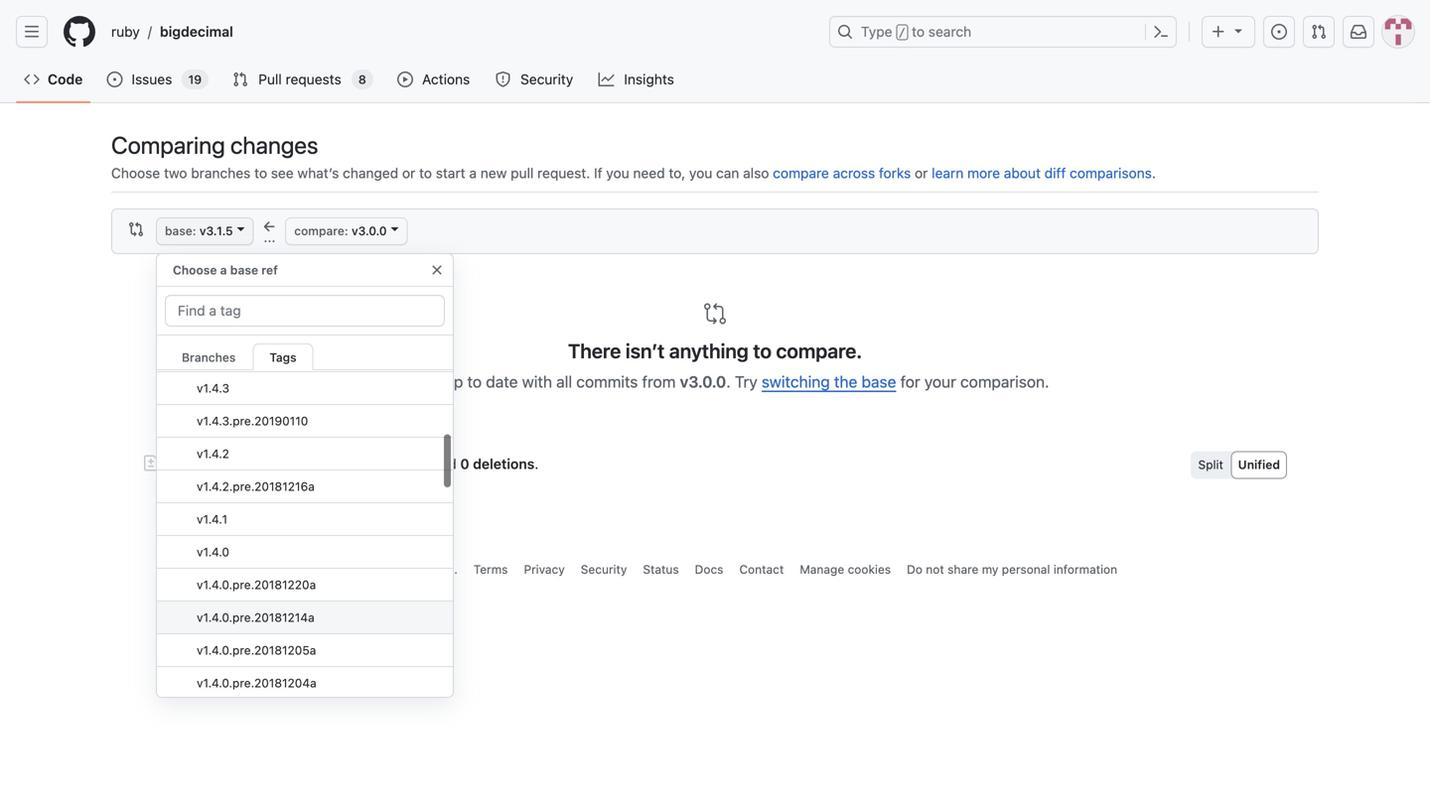 Task type: vqa. For each thing, say whether or not it's contained in the screenshot.
git pull request image's ISSUE OPENED IMAGE
yes



Task type: locate. For each thing, give the bounding box(es) containing it.
a inside comparing changes choose two branches to see what's changed or to start a new pull request.             if you need to, you can also compare across forks or learn more about diff comparisons .
[[469, 165, 477, 181]]

0 horizontal spatial or
[[402, 165, 416, 181]]

0 horizontal spatial 0
[[354, 456, 363, 472]]

security link
[[487, 65, 583, 94], [581, 563, 627, 577]]

v3.0.0
[[352, 224, 387, 238], [680, 373, 726, 391]]

choose left two
[[111, 165, 160, 181]]

docs
[[695, 563, 724, 577]]

do
[[907, 563, 923, 577]]

1 horizontal spatial 0
[[460, 456, 469, 472]]

choose left ref
[[173, 263, 217, 277]]

v1.4.2
[[197, 447, 229, 461]]

1 horizontal spatial /
[[899, 26, 906, 40]]

homepage image left ©
[[313, 557, 337, 581]]

see
[[271, 165, 294, 181]]

list containing ruby / bigdecimal
[[103, 16, 818, 48]]

v1.4.2 link
[[157, 438, 453, 471]]

v3.0.0 down anything
[[680, 373, 726, 391]]

github,
[[391, 563, 434, 577]]

my
[[982, 563, 999, 577]]

1 horizontal spatial security
[[581, 563, 627, 577]]

0 right and
[[460, 456, 469, 472]]

v1.4.0.pre.20181220a link
[[157, 569, 453, 602]]

a left new
[[469, 165, 477, 181]]

there isn't anything to compare. v3.1.5 is up to date with             all commits from v3.0.0 .             try switching the base for your comparison.
[[381, 339, 1050, 391]]

learn
[[932, 165, 964, 181]]

1 horizontal spatial v3.0.0
[[680, 373, 726, 391]]

git compare image up anything
[[703, 302, 727, 326]]

or right changed
[[402, 165, 416, 181]]

0 vertical spatial v3.0.0
[[352, 224, 387, 238]]

1 horizontal spatial or
[[915, 165, 928, 181]]

v1.4.2.pre.20181216a
[[197, 480, 315, 494]]

©
[[345, 563, 355, 577]]

1 horizontal spatial homepage image
[[313, 557, 337, 581]]

v3.1.5
[[200, 224, 233, 238], [381, 373, 425, 391]]

v3.1.5 left is
[[381, 373, 425, 391]]

with
[[522, 373, 552, 391], [324, 456, 350, 472]]

diff view list
[[1191, 452, 1287, 479]]

0 horizontal spatial you
[[606, 165, 630, 181]]

git pull request image
[[233, 72, 248, 87]]

diff
[[1045, 165, 1066, 181]]

code
[[48, 71, 83, 87]]

v3.1.5 inside there isn't anything to compare. v3.1.5 is up to date with             all commits from v3.0.0 .             try switching the base for your comparison.
[[381, 373, 425, 391]]

1 vertical spatial with
[[324, 456, 350, 472]]

1 vertical spatial v3.1.5
[[381, 373, 425, 391]]

ruby link
[[103, 16, 148, 48]]

date
[[486, 373, 518, 391]]

changes
[[230, 131, 318, 159]]

compare across forks button
[[773, 163, 911, 184]]

code image
[[24, 72, 40, 87]]

1 vertical spatial git compare image
[[703, 302, 727, 326]]

homepage image left ruby link
[[64, 16, 95, 48]]

. right and
[[535, 456, 539, 472]]

security left the status
[[581, 563, 627, 577]]

0 horizontal spatial choose
[[111, 165, 160, 181]]

with inside there isn't anything to compare. v3.1.5 is up to date with             all commits from v3.0.0 .             try switching the base for your comparison.
[[522, 373, 552, 391]]

1 horizontal spatial a
[[469, 165, 477, 181]]

with down v1.4.3.pre.20190110 link
[[324, 456, 350, 472]]

1 vertical spatial .
[[726, 373, 731, 391]]

base left ref
[[230, 263, 258, 277]]

1 vertical spatial choose
[[173, 263, 217, 277]]

you right 'to,'
[[689, 165, 713, 181]]

v3.0.0 inside there isn't anything to compare. v3.1.5 is up to date with             all commits from v3.0.0 .             try switching the base for your comparison.
[[680, 373, 726, 391]]

choose
[[111, 165, 160, 181], [173, 263, 217, 277]]

v1.4.1
[[197, 513, 228, 527]]

compare.
[[776, 339, 862, 363]]

ref
[[261, 263, 278, 277]]

v1.4.0.pre.20181205a link
[[157, 635, 453, 668]]

0 horizontal spatial /
[[148, 23, 152, 40]]

base left for
[[862, 373, 897, 391]]

base
[[230, 263, 258, 277], [862, 373, 897, 391]]

command palette image
[[1153, 24, 1169, 40]]

base inside there isn't anything to compare. v3.1.5 is up to date with             all commits from v3.0.0 .             try switching the base for your comparison.
[[862, 373, 897, 391]]

with left all
[[522, 373, 552, 391]]

1 vertical spatial security
[[581, 563, 627, 577]]

0 horizontal spatial homepage image
[[64, 16, 95, 48]]

1 vertical spatial a
[[220, 263, 227, 277]]

switching
[[762, 373, 830, 391]]

unified
[[1238, 458, 1281, 472]]

manage
[[800, 563, 845, 577]]

type / to search
[[861, 23, 972, 40]]

about
[[1004, 165, 1041, 181]]

contact link
[[740, 563, 784, 577]]

to right up
[[467, 373, 482, 391]]

1 horizontal spatial git compare image
[[703, 302, 727, 326]]

v3.0.0 down changed
[[352, 224, 387, 238]]

is
[[429, 373, 441, 391]]

git compare image
[[128, 222, 144, 237], [703, 302, 727, 326]]

homepage image
[[64, 16, 95, 48], [313, 557, 337, 581]]

1 or from the left
[[402, 165, 416, 181]]

privacy link
[[524, 563, 565, 577]]

1 horizontal spatial choose
[[173, 263, 217, 277]]

additions
[[367, 456, 429, 472]]

. left try
[[726, 373, 731, 391]]

v1.4.0.pre.20181214a
[[197, 611, 315, 625]]

notifications image
[[1351, 24, 1367, 40]]

0 horizontal spatial security
[[521, 71, 573, 87]]

security link left graph image
[[487, 65, 583, 94]]

deletions
[[473, 456, 535, 472]]

/ inside ruby / bigdecimal
[[148, 23, 152, 40]]

1 horizontal spatial base
[[862, 373, 897, 391]]

/ for ruby
[[148, 23, 152, 40]]

tab list
[[157, 336, 453, 371]]

v3.1.5 up choose a base ref
[[200, 224, 233, 238]]

/ right ruby
[[148, 23, 152, 40]]

to left start
[[419, 165, 432, 181]]

or left "learn"
[[915, 165, 928, 181]]

insights link
[[591, 65, 684, 94]]

what's
[[298, 165, 339, 181]]

also
[[743, 165, 769, 181]]

comparing changes choose two branches to see what's changed or to start a new pull request.             if you need to, you can also compare across forks or learn more about diff comparisons .
[[111, 131, 1156, 181]]

to left the see
[[254, 165, 267, 181]]

security link left the status
[[581, 563, 627, 577]]

request.
[[538, 165, 590, 181]]

Find a tag text field
[[165, 295, 445, 327]]

0 horizontal spatial v3.0.0
[[352, 224, 387, 238]]

there
[[568, 339, 621, 363]]

0 left "additions"
[[354, 456, 363, 472]]

0 horizontal spatial git compare image
[[128, 222, 144, 237]]

security right shield icon
[[521, 71, 573, 87]]

0 vertical spatial with
[[522, 373, 552, 391]]

/ right the type
[[899, 26, 906, 40]]

. right the diff
[[1152, 165, 1156, 181]]

security
[[521, 71, 573, 87], [581, 563, 627, 577]]

issues
[[132, 71, 172, 87]]

and
[[433, 456, 457, 472]]

0 vertical spatial v3.1.5
[[200, 224, 233, 238]]

1 horizontal spatial with
[[522, 373, 552, 391]]

share
[[948, 563, 979, 577]]

to up try
[[753, 339, 772, 363]]

0 vertical spatial git compare image
[[128, 222, 144, 237]]

0 vertical spatial choose
[[111, 165, 160, 181]]

2 horizontal spatial .
[[1152, 165, 1156, 181]]

terms
[[474, 563, 508, 577]]

list
[[103, 16, 818, 48]]

0 vertical spatial homepage image
[[64, 16, 95, 48]]

comparisons
[[1070, 165, 1152, 181]]

0 vertical spatial base
[[230, 263, 258, 277]]

you right if
[[606, 165, 630, 181]]

1 vertical spatial base
[[862, 373, 897, 391]]

branches button
[[165, 344, 253, 371]]

v1.4.0.pre.20181205a
[[197, 644, 316, 658]]

git pull request image
[[1311, 24, 1327, 40]]

0 horizontal spatial .
[[535, 456, 539, 472]]

1 horizontal spatial you
[[689, 165, 713, 181]]

code link
[[16, 65, 91, 94]]

0
[[354, 456, 363, 472], [460, 456, 469, 472]]

0 vertical spatial a
[[469, 165, 477, 181]]

you
[[606, 165, 630, 181], [689, 165, 713, 181]]

1 vertical spatial v3.0.0
[[680, 373, 726, 391]]

with 0 additions and 0 deletions .
[[320, 456, 539, 472]]

0 horizontal spatial v3.1.5
[[200, 224, 233, 238]]

0 vertical spatial .
[[1152, 165, 1156, 181]]

triangle down image
[[1231, 22, 1247, 38]]

git compare image down comparing
[[128, 222, 144, 237]]

.
[[1152, 165, 1156, 181], [726, 373, 731, 391], [535, 456, 539, 472]]

1 horizontal spatial .
[[726, 373, 731, 391]]

1 horizontal spatial v3.1.5
[[381, 373, 425, 391]]

docs link
[[695, 563, 724, 577]]

/ inside the type / to search
[[899, 26, 906, 40]]

a left ref
[[220, 263, 227, 277]]



Task type: describe. For each thing, give the bounding box(es) containing it.
the
[[834, 373, 858, 391]]

2 vertical spatial .
[[535, 456, 539, 472]]

2 you from the left
[[689, 165, 713, 181]]

more
[[968, 165, 1000, 181]]

2 or from the left
[[915, 165, 928, 181]]

new
[[481, 165, 507, 181]]

manage cookies button
[[800, 561, 891, 579]]

status
[[643, 563, 679, 577]]

bigdecimal
[[160, 23, 233, 40]]

inc.
[[437, 563, 458, 577]]

v1.4.0
[[197, 545, 229, 559]]

try
[[735, 373, 758, 391]]

19
[[188, 73, 202, 86]]

pull
[[259, 71, 282, 87]]

plus image
[[1211, 24, 1227, 40]]

switching the base link
[[762, 373, 897, 391]]

0 horizontal spatial base
[[230, 263, 258, 277]]

v1.4.3
[[197, 381, 230, 395]]

privacy
[[524, 563, 565, 577]]

choose inside comparing changes choose two branches to see what's changed or to start a new pull request.             if you need to, you can also compare across forks or learn more about diff comparisons .
[[111, 165, 160, 181]]

across
[[833, 165, 875, 181]]

comparison.
[[961, 373, 1050, 391]]

0 horizontal spatial with
[[324, 456, 350, 472]]

cookies
[[848, 563, 891, 577]]

v1.4.3.pre.20190110 link
[[157, 405, 453, 438]]

8
[[358, 73, 366, 86]]

do not share my personal information
[[907, 563, 1118, 577]]

/ for type
[[899, 26, 906, 40]]

from
[[642, 373, 676, 391]]

forks
[[879, 165, 911, 181]]

v1.4.0.pre.20181214a link
[[157, 602, 453, 635]]

© 2023 github, inc.
[[345, 563, 458, 577]]

tags
[[270, 351, 297, 365]]

two
[[164, 165, 187, 181]]

. inside comparing changes choose two branches to see what's changed or to start a new pull request.             if you need to, you can also compare across forks or learn more about diff comparisons .
[[1152, 165, 1156, 181]]

v1.4.2.pre.20181216a link
[[157, 471, 453, 504]]

to,
[[669, 165, 686, 181]]

play image
[[397, 72, 413, 87]]

insights
[[624, 71, 674, 87]]

v1.4.3.pre.20190110
[[197, 414, 308, 428]]

branches
[[191, 165, 251, 181]]

for
[[901, 373, 921, 391]]

if
[[594, 165, 603, 181]]

v1.4.3 link
[[157, 373, 453, 405]]

isn't
[[626, 339, 665, 363]]

1 vertical spatial homepage image
[[313, 557, 337, 581]]

1 vertical spatial security link
[[581, 563, 627, 577]]

all
[[556, 373, 572, 391]]

choose a base ref
[[173, 263, 278, 277]]

v1.4.0 link
[[157, 536, 453, 569]]

to left search
[[912, 23, 925, 40]]

unified button
[[1233, 455, 1287, 475]]

manage cookies
[[800, 563, 891, 577]]

information
[[1054, 563, 1118, 577]]

tags button
[[253, 344, 314, 371]]

not
[[926, 563, 945, 577]]

ruby
[[111, 23, 140, 40]]

branches
[[182, 351, 236, 365]]

learn more about diff comparisons link
[[932, 165, 1152, 181]]

commits
[[577, 373, 638, 391]]

shield image
[[495, 72, 511, 87]]

anything
[[669, 339, 749, 363]]

terms link
[[474, 563, 508, 577]]

1 you from the left
[[606, 165, 630, 181]]

graph image
[[599, 72, 615, 87]]

0 vertical spatial security link
[[487, 65, 583, 94]]

v1.4.0.pre.20181204a
[[197, 677, 317, 690]]

issue opened image
[[1272, 24, 1287, 40]]

requests
[[286, 71, 341, 87]]

up
[[445, 373, 463, 391]]

v1.4.0.pre.20181220a
[[197, 578, 316, 592]]

...
[[264, 229, 276, 246]]

pull requests
[[259, 71, 341, 87]]

file diff image
[[143, 455, 159, 471]]

your
[[925, 373, 957, 391]]

start
[[436, 165, 466, 181]]

comparing
[[111, 131, 225, 159]]

status link
[[643, 563, 679, 577]]

type
[[861, 23, 893, 40]]

pull
[[511, 165, 534, 181]]

2023
[[359, 563, 388, 577]]

. inside there isn't anything to compare. v3.1.5 is up to date with             all commits from v3.0.0 .             try switching the base for your comparison.
[[726, 373, 731, 391]]

changed
[[343, 165, 399, 181]]

search
[[929, 23, 972, 40]]

compare
[[773, 165, 829, 181]]

tab list containing branches
[[157, 336, 453, 371]]

split button
[[1192, 455, 1231, 475]]

can
[[716, 165, 740, 181]]

arrow left image
[[262, 219, 278, 235]]

0 vertical spatial security
[[521, 71, 573, 87]]

v1.4.0.pre.20181204a link
[[157, 668, 453, 700]]

close menu image
[[429, 262, 445, 278]]

need
[[633, 165, 665, 181]]

2 0 from the left
[[460, 456, 469, 472]]

personal
[[1002, 563, 1051, 577]]

1 0 from the left
[[354, 456, 363, 472]]

split
[[1199, 458, 1224, 472]]

issue opened image
[[107, 72, 123, 87]]

0 horizontal spatial a
[[220, 263, 227, 277]]



